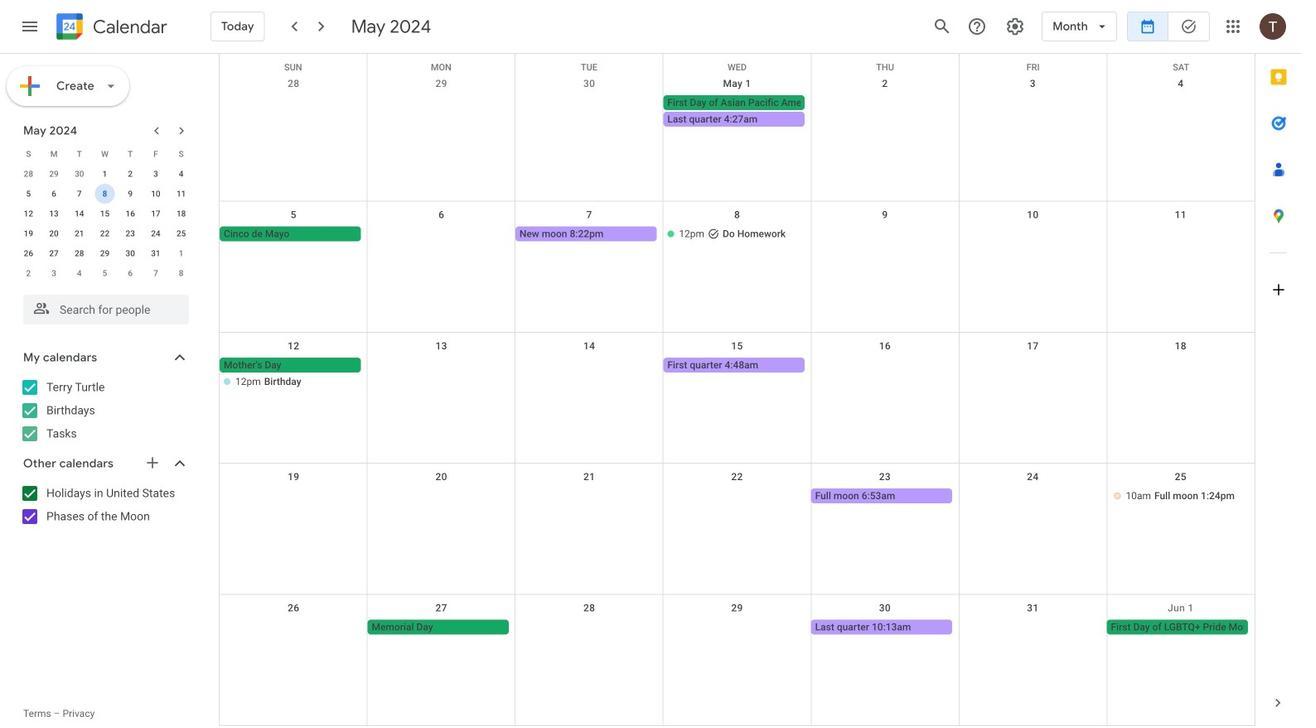 Task type: describe. For each thing, give the bounding box(es) containing it.
23 element
[[120, 224, 140, 244]]

add other calendars image
[[144, 455, 161, 472]]

june 8 element
[[171, 264, 191, 284]]

june 1 element
[[171, 244, 191, 264]]

13 element
[[44, 204, 64, 224]]

19 element
[[19, 224, 38, 244]]

april 29 element
[[44, 164, 64, 184]]

6 element
[[44, 184, 64, 204]]

14 element
[[69, 204, 89, 224]]

26 element
[[19, 244, 38, 264]]

8 element
[[95, 184, 115, 204]]

june 3 element
[[44, 264, 64, 284]]

Search for people text field
[[33, 295, 179, 325]]

9 element
[[120, 184, 140, 204]]

4 element
[[171, 164, 191, 184]]

28 element
[[69, 244, 89, 264]]

21 element
[[69, 224, 89, 244]]

cell inside the may 2024 grid
[[92, 184, 118, 204]]

22 element
[[95, 224, 115, 244]]

june 7 element
[[146, 264, 166, 284]]

june 6 element
[[120, 264, 140, 284]]

main drawer image
[[20, 17, 40, 36]]

other calendars list
[[3, 481, 206, 531]]

5 element
[[19, 184, 38, 204]]

may 2024 grid
[[16, 144, 194, 284]]



Task type: vqa. For each thing, say whether or not it's contained in the screenshot.
2 element
yes



Task type: locate. For each thing, give the bounding box(es) containing it.
17 element
[[146, 204, 166, 224]]

11 element
[[171, 184, 191, 204]]

calendar element
[[53, 10, 167, 46]]

12 element
[[19, 204, 38, 224]]

tab list
[[1256, 54, 1301, 681]]

april 30 element
[[69, 164, 89, 184]]

31 element
[[146, 244, 166, 264]]

15 element
[[95, 204, 115, 224]]

24 element
[[146, 224, 166, 244]]

None search field
[[0, 288, 206, 325]]

1 element
[[95, 164, 115, 184]]

25 element
[[171, 224, 191, 244]]

7 element
[[69, 184, 89, 204]]

june 5 element
[[95, 264, 115, 284]]

29 element
[[95, 244, 115, 264]]

3 element
[[146, 164, 166, 184]]

june 4 element
[[69, 264, 89, 284]]

row
[[220, 54, 1255, 73], [220, 70, 1255, 202], [16, 144, 194, 164], [16, 164, 194, 184], [16, 184, 194, 204], [220, 202, 1255, 333], [16, 204, 194, 224], [16, 224, 194, 244], [16, 244, 194, 264], [16, 264, 194, 284], [220, 333, 1255, 464], [220, 464, 1255, 596], [220, 596, 1255, 727]]

my calendars list
[[3, 375, 206, 448]]

16 element
[[120, 204, 140, 224]]

april 28 element
[[19, 164, 38, 184]]

30 element
[[120, 244, 140, 264]]

heading inside calendar "element"
[[90, 17, 167, 37]]

grid
[[219, 54, 1255, 727]]

cell
[[220, 95, 368, 128], [368, 95, 515, 128], [515, 95, 663, 128], [663, 95, 811, 128], [811, 95, 959, 128], [959, 95, 1107, 128], [1107, 95, 1255, 128], [92, 184, 118, 204], [368, 227, 515, 243], [811, 227, 959, 243], [959, 227, 1107, 243], [1107, 227, 1255, 243], [220, 358, 368, 391], [368, 358, 515, 391], [515, 358, 663, 391], [811, 358, 959, 391], [959, 358, 1107, 391], [1107, 358, 1255, 391], [220, 489, 368, 506], [368, 489, 515, 506], [515, 489, 663, 506], [663, 489, 811, 506], [959, 489, 1107, 506], [220, 621, 368, 637], [515, 621, 663, 637], [663, 621, 811, 637], [959, 621, 1107, 637]]

june 2 element
[[19, 264, 38, 284]]

heading
[[90, 17, 167, 37]]

18 element
[[171, 204, 191, 224]]

10 element
[[146, 184, 166, 204]]

row group
[[16, 164, 194, 284]]

20 element
[[44, 224, 64, 244]]

settings menu image
[[1006, 17, 1026, 36]]

27 element
[[44, 244, 64, 264]]

2 element
[[120, 164, 140, 184]]



